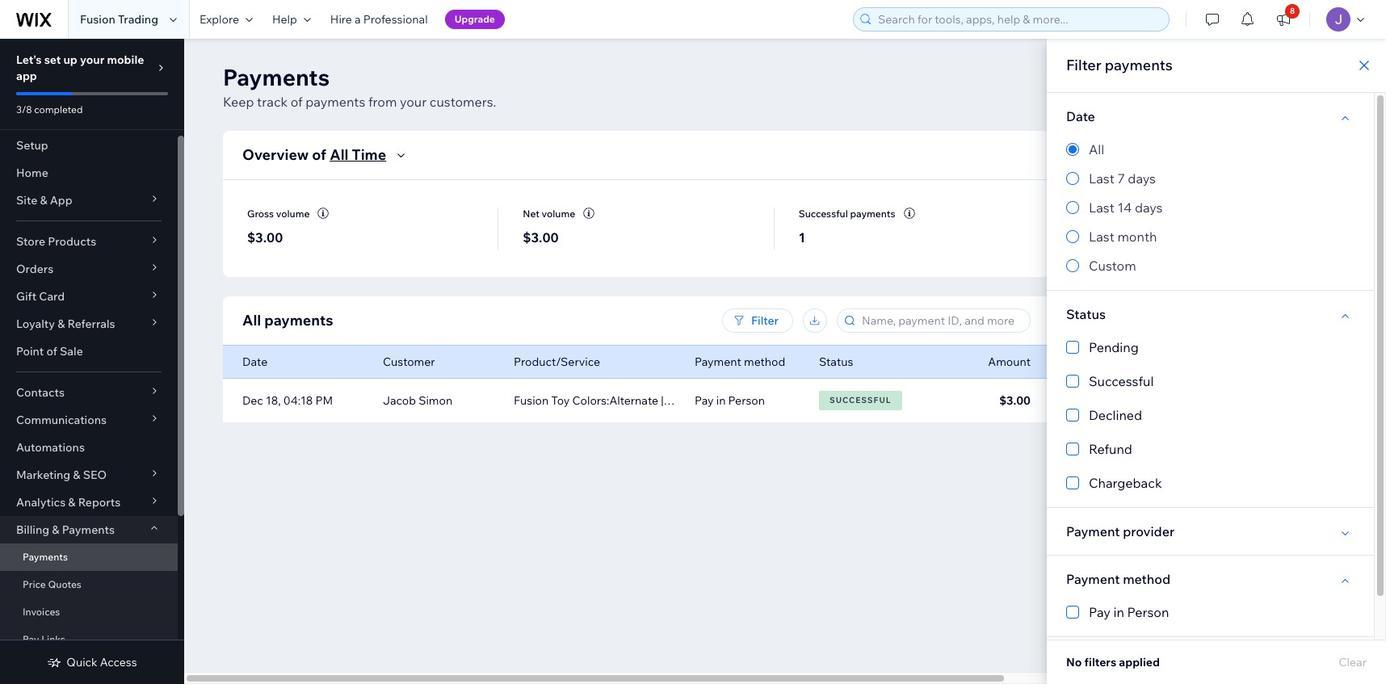 Task type: describe. For each thing, give the bounding box(es) containing it.
1 vertical spatial date
[[242, 355, 268, 369]]

gross volume
[[247, 207, 310, 219]]

0 vertical spatial successful
[[799, 207, 848, 219]]

fusion for fusion toy colors:alternate | text field???:yes | another field:
[[514, 393, 549, 408]]

overview of
[[242, 145, 326, 164]]

net volume
[[523, 207, 575, 219]]

last for last 7 days
[[1089, 170, 1114, 187]]

8 button
[[1266, 0, 1301, 39]]

04:18
[[283, 393, 313, 408]]

jacob
[[383, 393, 416, 408]]

provider
[[1123, 523, 1175, 540]]

successful inside option
[[1089, 373, 1154, 389]]

last month
[[1089, 229, 1157, 245]]

professional
[[363, 12, 428, 27]]

no filters applied
[[1066, 655, 1160, 670]]

1
[[799, 230, 805, 246]]

3/8
[[16, 103, 32, 116]]

1 vertical spatial payment
[[1066, 523, 1120, 540]]

pay links link
[[0, 626, 178, 653]]

$3.00 for net
[[523, 230, 559, 246]]

payments link
[[0, 544, 178, 571]]

up
[[63, 53, 77, 67]]

contacts button
[[0, 379, 178, 406]]

$3.00 for gross
[[247, 230, 283, 246]]

14
[[1117, 200, 1132, 216]]

help
[[272, 12, 297, 27]]

2 | from the left
[[756, 393, 759, 408]]

hire
[[330, 12, 352, 27]]

1 | from the left
[[661, 393, 664, 408]]

loyalty & referrals
[[16, 317, 115, 331]]

0 vertical spatial pay in person
[[695, 393, 765, 408]]

a
[[355, 12, 361, 27]]

3/8 completed
[[16, 103, 83, 116]]

Chargeback checkbox
[[1066, 473, 1355, 493]]

analytics & reports button
[[0, 489, 178, 516]]

Successful checkbox
[[1066, 372, 1355, 391]]

quotes
[[48, 578, 81, 590]]

keep
[[223, 94, 254, 110]]

Refund checkbox
[[1066, 439, 1355, 459]]

site & app button
[[0, 187, 178, 214]]

billing
[[16, 523, 49, 537]]

successful payments
[[799, 207, 895, 219]]

2 horizontal spatial $3.00
[[999, 393, 1031, 408]]

sale
[[60, 344, 83, 359]]

colors:alternate
[[572, 393, 658, 408]]

Name, payment ID, and more field
[[857, 309, 1025, 332]]

simon
[[418, 393, 452, 408]]

hire a professional link
[[321, 0, 437, 39]]

0 vertical spatial payment method
[[695, 355, 785, 369]]

invoices
[[23, 606, 60, 618]]

app
[[16, 69, 37, 83]]

quick access button
[[47, 655, 137, 670]]

all time
[[330, 145, 386, 164]]

mobile
[[107, 53, 144, 67]]

overview
[[242, 145, 309, 164]]

& for analytics
[[68, 495, 76, 510]]

of for overview of
[[312, 145, 326, 164]]

price
[[23, 578, 46, 590]]

filter button
[[722, 309, 793, 333]]

point
[[16, 344, 44, 359]]

18,
[[266, 393, 281, 408]]

marketing & seo
[[16, 468, 107, 482]]

all for all time
[[330, 145, 349, 164]]

8
[[1290, 6, 1295, 16]]

filter payments
[[1066, 56, 1173, 74]]

customers.
[[430, 94, 496, 110]]

referrals
[[67, 317, 115, 331]]

quick access
[[66, 655, 137, 670]]

store products
[[16, 234, 96, 249]]

all for all payments
[[242, 311, 261, 330]]

& for marketing
[[73, 468, 80, 482]]

payments for payments
[[23, 551, 68, 563]]

upgrade button
[[445, 10, 505, 29]]

home
[[16, 166, 48, 180]]

field:
[[807, 393, 833, 408]]

of for point of sale
[[46, 344, 57, 359]]

card
[[39, 289, 65, 304]]

no
[[1066, 655, 1082, 670]]

site
[[16, 193, 37, 208]]

net
[[523, 207, 539, 219]]

communications
[[16, 413, 107, 427]]

toy
[[551, 393, 570, 408]]

links
[[41, 633, 65, 645]]

& for billing
[[52, 523, 59, 537]]

custom
[[1089, 258, 1136, 274]]

option group containing all
[[1066, 140, 1355, 275]]

chargeback
[[1089, 475, 1162, 491]]

days for last 14 days
[[1135, 200, 1163, 216]]

home link
[[0, 159, 178, 187]]

declined
[[1089, 407, 1142, 423]]

explore
[[200, 12, 239, 27]]

customer
[[383, 355, 435, 369]]

field???:yes
[[691, 393, 754, 408]]

contacts
[[16, 385, 65, 400]]

billing & payments button
[[0, 516, 178, 544]]

volume for net volume
[[542, 207, 575, 219]]



Task type: locate. For each thing, give the bounding box(es) containing it.
1 horizontal spatial all
[[330, 145, 349, 164]]

last left 7
[[1089, 170, 1114, 187]]

Search for tools, apps, help & more... field
[[873, 8, 1164, 31]]

1 horizontal spatial fusion
[[514, 393, 549, 408]]

automations link
[[0, 434, 178, 461]]

1 vertical spatial pay
[[1089, 604, 1111, 620]]

payments inside dropdown button
[[62, 523, 115, 537]]

1 vertical spatial of
[[312, 145, 326, 164]]

2 vertical spatial payment
[[1066, 571, 1120, 587]]

0 horizontal spatial person
[[728, 393, 765, 408]]

amount
[[988, 355, 1031, 369]]

& right 'billing'
[[52, 523, 59, 537]]

payments
[[223, 63, 330, 91], [62, 523, 115, 537], [23, 551, 68, 563]]

pay inside sidebar element
[[23, 633, 39, 645]]

fusion
[[80, 12, 115, 27], [514, 393, 549, 408]]

0 horizontal spatial payment method
[[695, 355, 785, 369]]

volume right net
[[542, 207, 575, 219]]

last for last month
[[1089, 229, 1114, 245]]

$3.00 down net volume
[[523, 230, 559, 246]]

filter
[[1066, 56, 1101, 74], [751, 313, 779, 328]]

point of sale link
[[0, 338, 178, 365]]

of inside "link"
[[46, 344, 57, 359]]

price quotes
[[23, 578, 81, 590]]

orders
[[16, 262, 53, 276]]

filter for filter payments
[[1066, 56, 1101, 74]]

all up dec
[[242, 311, 261, 330]]

1 vertical spatial filter
[[751, 313, 779, 328]]

2 vertical spatial last
[[1089, 229, 1114, 245]]

0 horizontal spatial pay in person
[[695, 393, 765, 408]]

set
[[44, 53, 61, 67]]

last left "14"
[[1089, 200, 1114, 216]]

0 vertical spatial method
[[744, 355, 785, 369]]

1 horizontal spatial method
[[1123, 571, 1170, 587]]

method down the filter button
[[744, 355, 785, 369]]

all
[[1089, 141, 1104, 158], [330, 145, 349, 164], [242, 311, 261, 330]]

0 horizontal spatial of
[[46, 344, 57, 359]]

person up applied
[[1127, 604, 1169, 620]]

price quotes link
[[0, 571, 178, 599]]

1 horizontal spatial in
[[1113, 604, 1124, 620]]

payment up field???:yes
[[695, 355, 741, 369]]

status
[[1066, 306, 1106, 322], [819, 355, 853, 369]]

$3.00
[[247, 230, 283, 246], [523, 230, 559, 246], [999, 393, 1031, 408]]

payments inside the payments keep track of payments from your customers.
[[223, 63, 330, 91]]

your right up
[[80, 53, 104, 67]]

products
[[48, 234, 96, 249]]

person inside option
[[1127, 604, 1169, 620]]

in
[[716, 393, 726, 408], [1113, 604, 1124, 620]]

payment down payment provider
[[1066, 571, 1120, 587]]

payments up payments link
[[62, 523, 115, 537]]

$3.00 down gross
[[247, 230, 283, 246]]

person right text
[[728, 393, 765, 408]]

time
[[352, 145, 386, 164]]

1 horizontal spatial status
[[1066, 306, 1106, 322]]

fusion left toy
[[514, 393, 549, 408]]

last 14 days
[[1089, 200, 1163, 216]]

invoices link
[[0, 599, 178, 626]]

pay in person up applied
[[1089, 604, 1169, 620]]

1 vertical spatial payment method
[[1066, 571, 1170, 587]]

method down provider
[[1123, 571, 1170, 587]]

0 horizontal spatial pay
[[23, 633, 39, 645]]

& left seo at the bottom of page
[[73, 468, 80, 482]]

volume right gross
[[276, 207, 310, 219]]

status up pending
[[1066, 306, 1106, 322]]

& for site
[[40, 193, 47, 208]]

& for loyalty
[[57, 317, 65, 331]]

1 volume from the left
[[276, 207, 310, 219]]

payment method down payment provider
[[1066, 571, 1170, 587]]

fusion toy colors:alternate | text field???:yes | another field:
[[514, 393, 833, 408]]

marketing
[[16, 468, 70, 482]]

all up last 7 days
[[1089, 141, 1104, 158]]

0 horizontal spatial in
[[716, 393, 726, 408]]

2 last from the top
[[1089, 200, 1114, 216]]

successful up 'declined'
[[1089, 373, 1154, 389]]

filter for filter
[[751, 313, 779, 328]]

1 horizontal spatial volume
[[542, 207, 575, 219]]

0 horizontal spatial status
[[819, 355, 853, 369]]

point of sale
[[16, 344, 83, 359]]

0 horizontal spatial $3.00
[[247, 230, 283, 246]]

automations
[[16, 440, 85, 455]]

payments keep track of payments from your customers.
[[223, 63, 496, 110]]

3 last from the top
[[1089, 229, 1114, 245]]

0 vertical spatial fusion
[[80, 12, 115, 27]]

all inside option group
[[1089, 141, 1104, 158]]

& right loyalty at the top left of the page
[[57, 317, 65, 331]]

2 vertical spatial pay
[[23, 633, 39, 645]]

date down 'filter payments'
[[1066, 108, 1095, 124]]

pay in person
[[695, 393, 765, 408], [1089, 604, 1169, 620]]

payments up track
[[223, 63, 330, 91]]

date up dec
[[242, 355, 268, 369]]

1 vertical spatial status
[[819, 355, 853, 369]]

0 vertical spatial of
[[291, 94, 303, 110]]

1 horizontal spatial date
[[1066, 108, 1095, 124]]

pay
[[695, 393, 714, 408], [1089, 604, 1111, 620], [23, 633, 39, 645]]

upgrade
[[454, 13, 495, 25]]

from
[[368, 94, 397, 110]]

all left time
[[330, 145, 349, 164]]

successful up 1
[[799, 207, 848, 219]]

fusion for fusion trading
[[80, 12, 115, 27]]

access
[[100, 655, 137, 670]]

filters
[[1084, 655, 1116, 670]]

1 horizontal spatial of
[[291, 94, 303, 110]]

pay links
[[23, 633, 65, 645]]

1 horizontal spatial payment method
[[1066, 571, 1170, 587]]

all for all
[[1089, 141, 1104, 158]]

payments for payments keep track of payments from your customers.
[[223, 63, 330, 91]]

0 vertical spatial date
[[1066, 108, 1095, 124]]

0 vertical spatial your
[[80, 53, 104, 67]]

your inside the payments keep track of payments from your customers.
[[400, 94, 427, 110]]

7
[[1117, 170, 1125, 187]]

1 vertical spatial payments
[[62, 523, 115, 537]]

applied
[[1119, 655, 1160, 670]]

sidebar element
[[0, 39, 184, 684]]

1 vertical spatial your
[[400, 94, 427, 110]]

analytics & reports
[[16, 495, 121, 510]]

track
[[257, 94, 288, 110]]

payments for successful payments
[[850, 207, 895, 219]]

successful right another
[[830, 395, 891, 405]]

2 vertical spatial of
[[46, 344, 57, 359]]

0 horizontal spatial fusion
[[80, 12, 115, 27]]

$3.00 down amount
[[999, 393, 1031, 408]]

days right "14"
[[1135, 200, 1163, 216]]

Pending checkbox
[[1066, 338, 1355, 357]]

pay up filters
[[1089, 604, 1111, 620]]

1 vertical spatial fusion
[[514, 393, 549, 408]]

|
[[661, 393, 664, 408], [756, 393, 759, 408]]

0 horizontal spatial method
[[744, 355, 785, 369]]

1 horizontal spatial filter
[[1066, 56, 1101, 74]]

| left text
[[661, 393, 664, 408]]

1 horizontal spatial pay
[[695, 393, 714, 408]]

1 horizontal spatial person
[[1127, 604, 1169, 620]]

1 horizontal spatial $3.00
[[523, 230, 559, 246]]

dec 18, 04:18 pm
[[242, 393, 333, 408]]

pay in person right text
[[695, 393, 765, 408]]

0 vertical spatial payments
[[223, 63, 330, 91]]

0 horizontal spatial all
[[242, 311, 261, 330]]

person
[[728, 393, 765, 408], [1127, 604, 1169, 620]]

pay right text
[[695, 393, 714, 408]]

payments for all payments
[[264, 311, 333, 330]]

volume for gross volume
[[276, 207, 310, 219]]

billing & payments
[[16, 523, 115, 537]]

let's
[[16, 53, 42, 67]]

all inside button
[[330, 145, 349, 164]]

days for last 7 days
[[1128, 170, 1156, 187]]

communications button
[[0, 406, 178, 434]]

last for last 14 days
[[1089, 200, 1114, 216]]

filter inside button
[[751, 313, 779, 328]]

1 horizontal spatial |
[[756, 393, 759, 408]]

of left sale
[[46, 344, 57, 359]]

2 vertical spatial payments
[[23, 551, 68, 563]]

& right site on the left
[[40, 193, 47, 208]]

0 vertical spatial days
[[1128, 170, 1156, 187]]

your inside let's set up your mobile app
[[80, 53, 104, 67]]

status up field: at the right bottom
[[819, 355, 853, 369]]

payments for filter payments
[[1105, 56, 1173, 74]]

completed
[[34, 103, 83, 116]]

app
[[50, 193, 72, 208]]

payments inside the payments keep track of payments from your customers.
[[306, 94, 365, 110]]

1 vertical spatial successful
[[1089, 373, 1154, 389]]

& inside popup button
[[57, 317, 65, 331]]

product/service
[[514, 355, 600, 369]]

2 horizontal spatial of
[[312, 145, 326, 164]]

in up no filters applied
[[1113, 604, 1124, 620]]

in inside option
[[1113, 604, 1124, 620]]

jacob simon
[[383, 393, 452, 408]]

pay left links
[[23, 633, 39, 645]]

| left another
[[756, 393, 759, 408]]

gift card button
[[0, 283, 178, 310]]

fusion trading
[[80, 12, 158, 27]]

last up custom
[[1089, 229, 1114, 245]]

let's set up your mobile app
[[16, 53, 144, 83]]

0 horizontal spatial volume
[[276, 207, 310, 219]]

gift card
[[16, 289, 65, 304]]

Declined checkbox
[[1066, 405, 1355, 425]]

payments up the price quotes
[[23, 551, 68, 563]]

2 horizontal spatial pay
[[1089, 604, 1111, 620]]

1 vertical spatial method
[[1123, 571, 1170, 587]]

quick
[[66, 655, 97, 670]]

orders button
[[0, 255, 178, 283]]

1 vertical spatial days
[[1135, 200, 1163, 216]]

payments
[[1105, 56, 1173, 74], [306, 94, 365, 110], [850, 207, 895, 219], [264, 311, 333, 330]]

hire a professional
[[330, 12, 428, 27]]

last 7 days
[[1089, 170, 1156, 187]]

payment left provider
[[1066, 523, 1120, 540]]

method
[[744, 355, 785, 369], [1123, 571, 1170, 587]]

of right track
[[291, 94, 303, 110]]

store products button
[[0, 228, 178, 255]]

1 horizontal spatial your
[[400, 94, 427, 110]]

your right from
[[400, 94, 427, 110]]

days right 7
[[1128, 170, 1156, 187]]

pay in person inside option
[[1089, 604, 1169, 620]]

1 vertical spatial pay in person
[[1089, 604, 1169, 620]]

loyalty & referrals button
[[0, 310, 178, 338]]

payment method up field???:yes
[[695, 355, 785, 369]]

0 horizontal spatial filter
[[751, 313, 779, 328]]

2 horizontal spatial all
[[1089, 141, 1104, 158]]

help button
[[262, 0, 321, 39]]

pending
[[1089, 339, 1139, 355]]

0 vertical spatial last
[[1089, 170, 1114, 187]]

1 vertical spatial last
[[1089, 200, 1114, 216]]

0 vertical spatial person
[[728, 393, 765, 408]]

gift
[[16, 289, 36, 304]]

& left reports
[[68, 495, 76, 510]]

of left "all time"
[[312, 145, 326, 164]]

all payments
[[242, 311, 333, 330]]

1 last from the top
[[1089, 170, 1114, 187]]

in right text
[[716, 393, 726, 408]]

2 vertical spatial successful
[[830, 395, 891, 405]]

Pay in Person checkbox
[[1066, 603, 1355, 622]]

fusion left "trading"
[[80, 12, 115, 27]]

0 horizontal spatial date
[[242, 355, 268, 369]]

pay inside option
[[1089, 604, 1111, 620]]

payment provider
[[1066, 523, 1175, 540]]

1 horizontal spatial pay in person
[[1089, 604, 1169, 620]]

1 vertical spatial person
[[1127, 604, 1169, 620]]

option group
[[1066, 140, 1355, 275]]

0 vertical spatial filter
[[1066, 56, 1101, 74]]

0 vertical spatial in
[[716, 393, 726, 408]]

0 horizontal spatial |
[[661, 393, 664, 408]]

of inside the payments keep track of payments from your customers.
[[291, 94, 303, 110]]

month
[[1117, 229, 1157, 245]]

0 vertical spatial payment
[[695, 355, 741, 369]]

days
[[1128, 170, 1156, 187], [1135, 200, 1163, 216]]

payment
[[695, 355, 741, 369], [1066, 523, 1120, 540], [1066, 571, 1120, 587]]

analytics
[[16, 495, 66, 510]]

1 vertical spatial in
[[1113, 604, 1124, 620]]

0 vertical spatial pay
[[695, 393, 714, 408]]

seo
[[83, 468, 107, 482]]

0 vertical spatial status
[[1066, 306, 1106, 322]]

reports
[[78, 495, 121, 510]]

0 horizontal spatial your
[[80, 53, 104, 67]]

2 volume from the left
[[542, 207, 575, 219]]



Task type: vqa. For each thing, say whether or not it's contained in the screenshot.
topmost Status
yes



